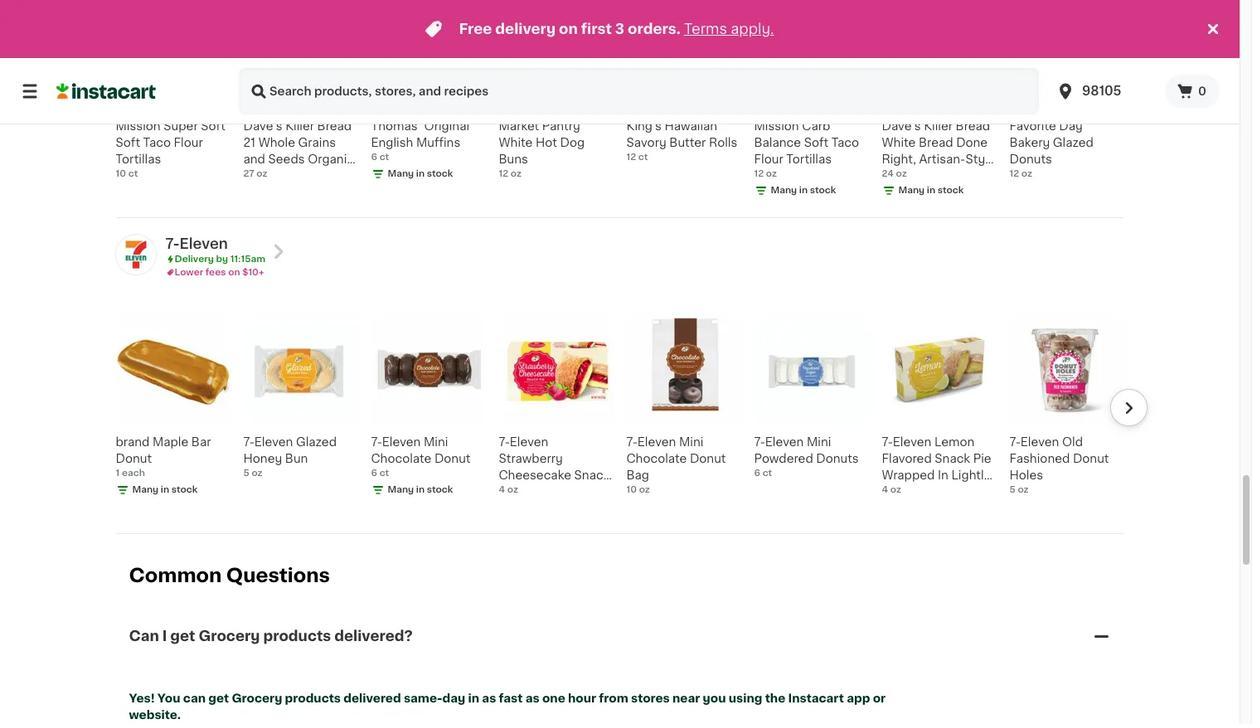 Task type: vqa. For each thing, say whether or not it's contained in the screenshot.


Task type: locate. For each thing, give the bounding box(es) containing it.
7‑eleven mini powdered donuts 6 ct
[[755, 436, 859, 478]]

bakery
[[1010, 137, 1051, 148]]

1 horizontal spatial mission
[[755, 120, 800, 132]]

dave's for 21
[[244, 120, 283, 132]]

can
[[129, 630, 159, 643]]

white up right,
[[882, 137, 916, 148]]

2 vertical spatial organic
[[882, 170, 929, 181]]

killer for bread
[[925, 120, 953, 132]]

12 down bakery
[[1010, 169, 1020, 178]]

organic vegan
[[245, 101, 319, 110]]

2 7‑eleven from the left
[[371, 436, 421, 448]]

0 horizontal spatial taco
[[143, 137, 171, 148]]

1 vertical spatial organic
[[308, 153, 354, 165]]

oz down holes
[[1019, 485, 1029, 494]]

0 horizontal spatial soft
[[116, 137, 140, 148]]

1 as from the left
[[482, 693, 496, 705]]

products
[[263, 630, 331, 643], [285, 693, 341, 705]]

0 horizontal spatial 10
[[116, 169, 126, 178]]

flour inside the mission carb balance soft taco flour tortillas 12 oz
[[755, 153, 784, 165]]

1 horizontal spatial as
[[526, 693, 540, 705]]

1 horizontal spatial on
[[559, 22, 578, 36]]

soft down carb
[[805, 137, 829, 148]]

7‑eleven inside the 7‑eleven old fashioned donut holes 5 oz
[[1010, 436, 1060, 448]]

vegan
[[290, 101, 319, 110]]

as left one in the bottom of the page
[[526, 693, 540, 705]]

7‑eleven for 7‑eleven old fashioned donut holes 5 oz
[[1010, 436, 1060, 448]]

tortillas down the 'instacart logo' on the top left of the page
[[116, 153, 161, 165]]

terms apply. link
[[684, 22, 775, 36]]

many in stock down thomas' original english muffins 6 ct at the top of the page
[[388, 169, 453, 178]]

donut inside '7‑eleven mini chocolate donut 6 ct'
[[435, 453, 471, 464]]

0 horizontal spatial glazed
[[296, 436, 337, 448]]

2 horizontal spatial soft
[[805, 137, 829, 148]]

1 horizontal spatial taco
[[832, 137, 860, 148]]

on for delivery
[[559, 22, 578, 36]]

0 horizontal spatial tortillas
[[116, 153, 161, 165]]

1 horizontal spatial mini
[[680, 436, 704, 448]]

1 horizontal spatial snack
[[935, 453, 971, 464]]

products left delivered
[[285, 693, 341, 705]]

limited time offer region
[[0, 0, 1204, 58]]

many in stock
[[388, 169, 453, 178], [771, 186, 837, 195], [899, 186, 965, 195], [132, 485, 198, 494], [388, 485, 453, 494]]

killer down vegan at the left top of the page
[[286, 120, 315, 132]]

10 up the 7 eleven icon in the top left of the page
[[116, 169, 126, 178]]

original
[[425, 120, 470, 132]]

5 down honey
[[244, 468, 250, 478]]

0 vertical spatial 5
[[244, 468, 250, 478]]

4 for 7‑eleven lemon flavored snack pie wrapped in lightly glazed, flaky crust
[[882, 485, 889, 494]]

7‑eleven for 7‑eleven strawberry cheesecake snack pie
[[499, 436, 549, 448]]

2 tortillas from the left
[[787, 153, 832, 165]]

stock down '7‑eleven mini chocolate donut 6 ct' at left bottom
[[427, 485, 453, 494]]

0 vertical spatial get
[[170, 630, 195, 643]]

0 horizontal spatial dave's
[[244, 120, 283, 132]]

get right i
[[170, 630, 195, 643]]

ct inside thomas' original english muffins 6 ct
[[380, 152, 389, 161]]

many in stock down the mission carb balance soft taco flour tortillas 12 oz
[[771, 186, 837, 195]]

in for 7‑eleven mini chocolate donut
[[416, 485, 425, 494]]

oz right the 27
[[257, 169, 268, 178]]

products inside the yes! you can get grocery products delivered same-day in as fast as one hour from stores near you using the instacart app or website.
[[285, 693, 341, 705]]

2 dave's from the left
[[882, 120, 922, 132]]

organic up bread, at the top of page
[[882, 170, 929, 181]]

oz down cheesecake
[[508, 485, 519, 494]]

donut left the powdered
[[690, 453, 727, 464]]

24 down right,
[[882, 169, 894, 178]]

hour
[[568, 693, 597, 705]]

1 horizontal spatial get
[[209, 693, 229, 705]]

tortillas down carb
[[787, 153, 832, 165]]

0 horizontal spatial snack
[[575, 469, 610, 481]]

products down the questions
[[263, 630, 331, 643]]

1 tortillas from the left
[[116, 153, 161, 165]]

oz down balance
[[767, 169, 778, 178]]

on right fees
[[228, 268, 240, 277]]

1 horizontal spatial organic
[[308, 153, 354, 165]]

0 horizontal spatial 24
[[882, 169, 894, 178]]

market pantry white hot dog buns 12 oz
[[499, 120, 585, 178]]

bread up done
[[956, 120, 991, 132]]

12
[[627, 152, 637, 161], [499, 169, 509, 178], [755, 169, 764, 178], [1010, 169, 1020, 178]]

snack down lemon
[[935, 453, 971, 464]]

donut inside 7‑eleven mini chocolate donut bag 10 oz
[[690, 453, 727, 464]]

1 horizontal spatial glazed
[[1054, 137, 1094, 148]]

2 taco from the left
[[832, 137, 860, 148]]

get right the can
[[209, 693, 229, 705]]

0 horizontal spatial mini
[[424, 436, 448, 448]]

7‑eleven inside '7‑eleven mini chocolate donut 6 ct'
[[371, 436, 421, 448]]

1 vertical spatial get
[[209, 693, 229, 705]]

1 horizontal spatial pie
[[974, 453, 992, 464]]

yes!
[[129, 693, 155, 705]]

snack inside 7‑eleven strawberry cheesecake snack pie
[[575, 469, 610, 481]]

or
[[873, 693, 886, 705]]

killer up 'artisan-'
[[925, 120, 953, 132]]

many
[[388, 169, 414, 178], [771, 186, 798, 195], [899, 186, 925, 195], [132, 485, 159, 494], [388, 485, 414, 494]]

oz left loaf
[[941, 186, 954, 198]]

4
[[499, 485, 505, 494], [882, 485, 889, 494]]

many down 24 oz
[[899, 186, 925, 195]]

organic
[[245, 101, 283, 110], [308, 153, 354, 165], [882, 170, 929, 181]]

0 horizontal spatial on
[[228, 268, 240, 277]]

stock down the mission carb balance soft taco flour tortillas 12 oz
[[811, 186, 837, 195]]

soft for soft
[[116, 137, 140, 148]]

12 down balance
[[755, 169, 764, 178]]

oz inside the mission carb balance soft taco flour tortillas 12 oz
[[767, 169, 778, 178]]

1 horizontal spatial killer
[[925, 120, 953, 132]]

in for thomas' original english muffins
[[416, 169, 425, 178]]

many for 7‑eleven mini chocolate donut
[[388, 485, 414, 494]]

0 vertical spatial flour
[[174, 137, 203, 148]]

7‑eleven inside 7‑eleven strawberry cheesecake snack pie
[[499, 436, 549, 448]]

ct inside '7‑eleven mini chocolate donut 6 ct'
[[380, 468, 389, 478]]

1 vertical spatial 5
[[1010, 485, 1016, 494]]

many down english
[[388, 169, 414, 178]]

0 vertical spatial on
[[559, 22, 578, 36]]

ct
[[380, 152, 389, 161], [639, 152, 648, 161], [128, 169, 138, 178], [380, 468, 389, 478], [763, 468, 773, 478]]

organic down the grains
[[308, 153, 354, 165]]

1 4 from the left
[[499, 485, 505, 494]]

1 vertical spatial flour
[[755, 153, 784, 165]]

7‑eleven inside "7‑eleven mini powdered donuts 6 ct"
[[755, 436, 804, 448]]

5 7‑eleven from the left
[[755, 436, 804, 448]]

0 horizontal spatial white
[[499, 137, 533, 148]]

0 vertical spatial 24
[[882, 169, 894, 178]]

mission inside the mission carb balance soft taco flour tortillas 12 oz
[[755, 120, 800, 132]]

many in stock for thomas' original english muffins
[[388, 169, 453, 178]]

2 4 from the left
[[882, 485, 889, 494]]

0 horizontal spatial as
[[482, 693, 496, 705]]

mission inside mission super soft soft taco flour tortillas 10 ct
[[116, 120, 161, 132]]

ct for chocolate
[[380, 468, 389, 478]]

stock down 'artisan-'
[[938, 186, 965, 195]]

killer inside dave's killer bread 21 whole grains and seeds organic bread
[[286, 120, 315, 132]]

soft inside the mission carb balance soft taco flour tortillas 12 oz
[[805, 137, 829, 148]]

many for thomas' original english muffins
[[388, 169, 414, 178]]

2 4 oz from the left
[[882, 485, 902, 494]]

dave's up right,
[[882, 120, 922, 132]]

0 vertical spatial pie
[[974, 453, 992, 464]]

6 inside thomas' original english muffins 6 ct
[[371, 152, 378, 161]]

wrapped
[[882, 469, 936, 481]]

white up buns
[[499, 137, 533, 148]]

4 oz down the wrapped
[[882, 485, 902, 494]]

by
[[216, 254, 228, 264]]

taco
[[143, 137, 171, 148], [832, 137, 860, 148]]

1 mission from the left
[[116, 120, 161, 132]]

tortillas
[[116, 153, 161, 165], [787, 153, 832, 165]]

taco inside mission super soft soft taco flour tortillas 10 ct
[[143, 137, 171, 148]]

bread up 'artisan-'
[[919, 137, 954, 148]]

1 horizontal spatial 4
[[882, 485, 889, 494]]

maple
[[153, 436, 189, 448]]

dave's up 21
[[244, 120, 283, 132]]

grocery right the can
[[232, 693, 282, 705]]

1 horizontal spatial dave's
[[882, 120, 922, 132]]

in down '7‑eleven mini chocolate donut 6 ct' at left bottom
[[416, 485, 425, 494]]

grocery down common questions
[[199, 630, 260, 643]]

market
[[499, 120, 540, 132]]

7‑eleven mini chocolate donut 6 ct
[[371, 436, 471, 478]]

many in stock for brand maple bar donut
[[132, 485, 198, 494]]

7‑eleven for 7‑eleven mini chocolate donut bag 10 oz
[[627, 436, 677, 448]]

0 vertical spatial organic
[[245, 101, 283, 110]]

white inside market pantry white hot dog buns 12 oz
[[499, 137, 533, 148]]

7‑eleven inside 7‑eleven mini chocolate donut bag 10 oz
[[627, 436, 677, 448]]

2 horizontal spatial white
[[932, 170, 966, 181]]

pie up lightly
[[974, 453, 992, 464]]

mini
[[424, 436, 448, 448], [680, 436, 704, 448], [807, 436, 832, 448]]

oz down bakery
[[1022, 169, 1033, 178]]

4 oz for 7‑eleven strawberry cheesecake snack pie
[[499, 485, 519, 494]]

7‑eleven glazed honey bun 5 oz
[[244, 436, 337, 478]]

mission carb balance soft taco flour tortillas 12 oz
[[755, 120, 860, 178]]

flour inside mission super soft soft taco flour tortillas 10 ct
[[174, 137, 203, 148]]

1 vertical spatial item carousel region
[[93, 306, 1148, 527]]

glazed up the bun
[[296, 436, 337, 448]]

glazed inside 7‑eleven glazed honey bun 5 oz
[[296, 436, 337, 448]]

donut down 'old' at bottom
[[1074, 453, 1110, 464]]

chocolate inside '7‑eleven mini chocolate donut 6 ct'
[[371, 453, 432, 464]]

balance
[[755, 137, 802, 148]]

in
[[938, 469, 949, 481]]

1 vertical spatial donuts
[[817, 453, 859, 464]]

on inside limited time offer "region"
[[559, 22, 578, 36]]

0 horizontal spatial flour
[[174, 137, 203, 148]]

many in stock down 'artisan-'
[[899, 186, 965, 195]]

21
[[244, 137, 256, 148]]

1 killer from the left
[[286, 120, 315, 132]]

1 vertical spatial glazed
[[296, 436, 337, 448]]

0 horizontal spatial get
[[170, 630, 195, 643]]

bar
[[192, 436, 211, 448]]

many in stock for 7‑eleven mini chocolate donut
[[388, 485, 453, 494]]

3 7‑eleven from the left
[[499, 436, 549, 448]]

mini for 7‑eleven mini powdered donuts
[[807, 436, 832, 448]]

1 horizontal spatial soft
[[201, 120, 226, 132]]

$10+
[[242, 268, 264, 277]]

loaf
[[957, 186, 983, 198]]

2 horizontal spatial mini
[[807, 436, 832, 448]]

6 inside '7‑eleven mini chocolate donut 6 ct'
[[371, 468, 378, 478]]

stock down brand maple bar donut 1 each
[[172, 485, 198, 494]]

1 taco from the left
[[143, 137, 171, 148]]

0 horizontal spatial 4 oz
[[499, 485, 519, 494]]

tortillas for super
[[116, 153, 161, 165]]

glazed inside favorite day bakery glazed donuts 12 oz
[[1054, 137, 1094, 148]]

donut
[[116, 453, 152, 464], [435, 453, 471, 464], [690, 453, 727, 464], [1074, 453, 1110, 464]]

1 horizontal spatial chocolate
[[627, 453, 687, 464]]

tortillas inside mission super soft soft taco flour tortillas 10 ct
[[116, 153, 161, 165]]

as left the "fast"
[[482, 693, 496, 705]]

oz down bag
[[639, 485, 650, 494]]

1 horizontal spatial flour
[[755, 153, 784, 165]]

12 down savory
[[627, 152, 637, 161]]

from
[[599, 693, 629, 705]]

1 4 oz from the left
[[499, 485, 519, 494]]

stock
[[427, 169, 453, 178], [811, 186, 837, 195], [938, 186, 965, 195], [172, 485, 198, 494], [427, 485, 453, 494]]

organic inside dave's killer bread 21 whole grains and seeds organic bread
[[308, 153, 354, 165]]

0 vertical spatial grocery
[[199, 630, 260, 643]]

grains
[[298, 137, 336, 148]]

chocolate for bag
[[627, 453, 687, 464]]

mini inside 7‑eleven mini chocolate donut bag 10 oz
[[680, 436, 704, 448]]

snack
[[935, 453, 971, 464], [575, 469, 610, 481]]

0 vertical spatial item carousel region
[[116, 0, 1148, 210]]

glazed down day
[[1054, 137, 1094, 148]]

donut inside brand maple bar donut 1 each
[[116, 453, 152, 464]]

snack for flavored
[[935, 453, 971, 464]]

mini inside '7‑eleven mini chocolate donut 6 ct'
[[424, 436, 448, 448]]

5 down holes
[[1010, 485, 1016, 494]]

donut left strawberry
[[435, 453, 471, 464]]

tortillas inside the mission carb balance soft taco flour tortillas 12 oz
[[787, 153, 832, 165]]

24
[[882, 169, 894, 178], [923, 186, 938, 198]]

oz down buns
[[511, 169, 522, 178]]

in down thomas' original english muffins 6 ct at the top of the page
[[416, 169, 425, 178]]

using
[[729, 693, 763, 705]]

1 horizontal spatial donuts
[[1010, 153, 1053, 165]]

soft for balance
[[805, 137, 829, 148]]

12 inside market pantry white hot dog buns 12 oz
[[499, 169, 509, 178]]

3 mini from the left
[[807, 436, 832, 448]]

donut inside the 7‑eleven old fashioned donut holes 5 oz
[[1074, 453, 1110, 464]]

chocolate
[[371, 453, 432, 464], [627, 453, 687, 464]]

4 7‑eleven from the left
[[627, 436, 677, 448]]

1 chocolate from the left
[[371, 453, 432, 464]]

stock for brand maple bar donut
[[172, 485, 198, 494]]

mission up balance
[[755, 120, 800, 132]]

0 horizontal spatial donuts
[[817, 453, 859, 464]]

ct inside "7‑eleven mini powdered donuts 6 ct"
[[763, 468, 773, 478]]

in right bread, at the top of page
[[928, 186, 936, 195]]

1 vertical spatial 10
[[627, 485, 637, 494]]

1 horizontal spatial 10
[[627, 485, 637, 494]]

soft down the 'instacart logo' on the top left of the page
[[116, 137, 140, 148]]

taco right balance
[[832, 137, 860, 148]]

7‑eleven inside 7‑eleven lemon flavored snack pie wrapped in lightly glazed, flaky crust
[[882, 436, 932, 448]]

1 horizontal spatial white
[[882, 137, 916, 148]]

free
[[459, 22, 492, 36]]

pie inside 7‑eleven strawberry cheesecake snack pie
[[499, 486, 517, 498]]

0 horizontal spatial 4
[[499, 485, 505, 494]]

killer inside dave's killer bread white bread done right, artisan-style organic white bread, 24 oz loaf
[[925, 120, 953, 132]]

mission left super
[[116, 120, 161, 132]]

1 horizontal spatial 5
[[1010, 485, 1016, 494]]

dave's inside dave's killer bread 21 whole grains and seeds organic bread
[[244, 120, 283, 132]]

5 inside 7‑eleven glazed honey bun 5 oz
[[244, 468, 250, 478]]

tortillas for carb
[[787, 153, 832, 165]]

delivered
[[344, 693, 401, 705]]

0
[[1199, 85, 1207, 97]]

donut up the each
[[116, 453, 152, 464]]

get inside dropdown button
[[170, 630, 195, 643]]

oz inside dave's killer bread white bread done right, artisan-style organic white bread, 24 oz loaf
[[941, 186, 954, 198]]

stock down "muffins"
[[427, 169, 453, 178]]

taco inside the mission carb balance soft taco flour tortillas 12 oz
[[832, 137, 860, 148]]

3 donut from the left
[[690, 453, 727, 464]]

on left first
[[559, 22, 578, 36]]

the
[[766, 693, 786, 705]]

2 killer from the left
[[925, 120, 953, 132]]

taco for carb
[[832, 137, 860, 148]]

flour down super
[[174, 137, 203, 148]]

dave's inside dave's killer bread white bread done right, artisan-style organic white bread, 24 oz loaf
[[882, 120, 922, 132]]

donuts right the powdered
[[817, 453, 859, 464]]

4 oz down cheesecake
[[499, 485, 519, 494]]

whole
[[259, 137, 295, 148]]

bread down "and" at the top
[[244, 170, 278, 181]]

0 horizontal spatial killer
[[286, 120, 315, 132]]

flour down balance
[[755, 153, 784, 165]]

4 donut from the left
[[1074, 453, 1110, 464]]

many down '7‑eleven mini chocolate donut 6 ct' at left bottom
[[388, 485, 414, 494]]

donut for holes
[[1074, 453, 1110, 464]]

4 down the wrapped
[[882, 485, 889, 494]]

1 horizontal spatial 24
[[923, 186, 938, 198]]

6 for thomas' original english muffins
[[371, 152, 378, 161]]

6 7‑eleven from the left
[[882, 436, 932, 448]]

ct for english
[[380, 152, 389, 161]]

oz
[[257, 169, 268, 178], [511, 169, 522, 178], [767, 169, 778, 178], [897, 169, 908, 178], [1022, 169, 1033, 178], [941, 186, 954, 198], [252, 468, 263, 478], [508, 485, 519, 494], [639, 485, 650, 494], [891, 485, 902, 494], [1019, 485, 1029, 494]]

bread
[[317, 120, 352, 132], [956, 120, 991, 132], [919, 137, 954, 148], [244, 170, 278, 181]]

1 vertical spatial products
[[285, 693, 341, 705]]

in down brand maple bar donut 1 each
[[161, 485, 169, 494]]

in inside the yes! you can get grocery products delivered same-day in as fast as one hour from stores near you using the instacart app or website.
[[468, 693, 480, 705]]

7‑eleven for 7‑eleven mini chocolate donut 6 ct
[[371, 436, 421, 448]]

taco down super
[[143, 137, 171, 148]]

1 vertical spatial snack
[[575, 469, 610, 481]]

white down 'artisan-'
[[932, 170, 966, 181]]

grocery inside dropdown button
[[199, 630, 260, 643]]

0 vertical spatial donuts
[[1010, 153, 1053, 165]]

in for mission carb balance soft taco flour tortillas
[[800, 186, 808, 195]]

1 horizontal spatial 4 oz
[[882, 485, 902, 494]]

24 right bread, at the top of page
[[923, 186, 938, 198]]

mini inside "7‑eleven mini powdered donuts 6 ct"
[[807, 436, 832, 448]]

pie down cheesecake
[[499, 486, 517, 498]]

10 inside mission super soft soft taco flour tortillas 10 ct
[[116, 169, 126, 178]]

pie inside 7‑eleven lemon flavored snack pie wrapped in lightly glazed, flaky crust
[[974, 453, 992, 464]]

5 inside the 7‑eleven old fashioned donut holes 5 oz
[[1010, 485, 1016, 494]]

1 horizontal spatial tortillas
[[787, 153, 832, 165]]

strawberry
[[499, 453, 563, 464]]

oz inside 7‑eleven glazed honey bun 5 oz
[[252, 468, 263, 478]]

2 horizontal spatial organic
[[882, 170, 929, 181]]

organic up whole
[[245, 101, 283, 110]]

1 mini from the left
[[424, 436, 448, 448]]

0 horizontal spatial pie
[[499, 486, 517, 498]]

oz inside the 7‑eleven old fashioned donut holes 5 oz
[[1019, 485, 1029, 494]]

super
[[164, 120, 198, 132]]

1 dave's from the left
[[244, 120, 283, 132]]

fashioned
[[1010, 453, 1071, 464]]

2 as from the left
[[526, 693, 540, 705]]

10 down bag
[[627, 485, 637, 494]]

10
[[116, 169, 126, 178], [627, 485, 637, 494]]

1 vertical spatial 24
[[923, 186, 938, 198]]

delivered?
[[335, 630, 413, 643]]

delivery
[[496, 22, 556, 36]]

snack left bag
[[575, 469, 610, 481]]

2 mini from the left
[[680, 436, 704, 448]]

1 vertical spatial on
[[228, 268, 240, 277]]

item carousel region
[[116, 0, 1148, 210], [93, 306, 1148, 527]]

1 donut from the left
[[116, 453, 152, 464]]

2 mission from the left
[[755, 120, 800, 132]]

mission
[[116, 120, 161, 132], [755, 120, 800, 132]]

soft right super
[[201, 120, 226, 132]]

12 down buns
[[499, 169, 509, 178]]

pie for 7‑eleven strawberry cheesecake snack pie
[[499, 486, 517, 498]]

0 vertical spatial 10
[[116, 169, 126, 178]]

2 chocolate from the left
[[627, 453, 687, 464]]

7-eleven
[[166, 237, 228, 250]]

donuts down bakery
[[1010, 153, 1053, 165]]

7‑eleven
[[244, 436, 293, 448], [371, 436, 421, 448], [499, 436, 549, 448], [627, 436, 677, 448], [755, 436, 804, 448], [882, 436, 932, 448], [1010, 436, 1060, 448]]

snack inside 7‑eleven lemon flavored snack pie wrapped in lightly glazed, flaky crust
[[935, 453, 971, 464]]

1 vertical spatial pie
[[499, 486, 517, 498]]

0 horizontal spatial 5
[[244, 468, 250, 478]]

many in stock down brand maple bar donut 1 each
[[132, 485, 198, 494]]

many down the mission carb balance soft taco flour tortillas 12 oz
[[771, 186, 798, 195]]

killer
[[286, 120, 315, 132], [925, 120, 953, 132]]

None search field
[[239, 68, 1040, 115]]

stock for thomas' original english muffins
[[427, 169, 453, 178]]

0 vertical spatial snack
[[935, 453, 971, 464]]

in right day
[[468, 693, 480, 705]]

7‑eleven inside 7‑eleven glazed honey bun 5 oz
[[244, 436, 293, 448]]

many down the each
[[132, 485, 159, 494]]

donuts
[[1010, 153, 1053, 165], [817, 453, 859, 464]]

12 inside the mission carb balance soft taco flour tortillas 12 oz
[[755, 169, 764, 178]]

0 vertical spatial products
[[263, 630, 331, 643]]

1 vertical spatial grocery
[[232, 693, 282, 705]]

1 7‑eleven from the left
[[244, 436, 293, 448]]

0 vertical spatial glazed
[[1054, 137, 1094, 148]]

get
[[170, 630, 195, 643], [209, 693, 229, 705]]

oz down honey
[[252, 468, 263, 478]]

4 down cheesecake
[[499, 485, 505, 494]]

chocolate inside 7‑eleven mini chocolate donut bag 10 oz
[[627, 453, 687, 464]]

in down the mission carb balance soft taco flour tortillas 12 oz
[[800, 186, 808, 195]]

instacart logo image
[[56, 81, 156, 101]]

0 horizontal spatial mission
[[116, 120, 161, 132]]

0 horizontal spatial chocolate
[[371, 453, 432, 464]]

ct inside 'king's hawaiian savory butter rolls 12 ct'
[[639, 152, 648, 161]]

2 donut from the left
[[435, 453, 471, 464]]

website.
[[129, 710, 181, 721]]

favorite
[[1010, 120, 1057, 132]]

7 7‑eleven from the left
[[1010, 436, 1060, 448]]

many in stock down '7‑eleven mini chocolate donut 6 ct' at left bottom
[[388, 485, 453, 494]]

you
[[703, 693, 726, 705]]



Task type: describe. For each thing, give the bounding box(es) containing it.
7 eleven image
[[116, 234, 156, 274]]

pantry
[[543, 120, 581, 132]]

organic inside dave's killer bread white bread done right, artisan-style organic white bread, 24 oz loaf
[[882, 170, 929, 181]]

in for brand maple bar donut
[[161, 485, 169, 494]]

glazed,
[[882, 486, 926, 498]]

products inside dropdown button
[[263, 630, 331, 643]]

taco for super
[[143, 137, 171, 148]]

chocolate for 6
[[371, 453, 432, 464]]

savory
[[627, 137, 667, 148]]

lower fees on $10+
[[175, 268, 264, 277]]

27 oz
[[244, 169, 268, 178]]

free delivery on first 3 orders. terms apply.
[[459, 22, 775, 36]]

oz inside favorite day bakery glazed donuts 12 oz
[[1022, 169, 1033, 178]]

holes
[[1010, 469, 1044, 481]]

mission for super
[[116, 120, 161, 132]]

7‑eleven for 7‑eleven glazed honey bun 5 oz
[[244, 436, 293, 448]]

hawaiian
[[665, 120, 718, 132]]

donuts inside favorite day bakery glazed donuts 12 oz
[[1010, 153, 1053, 165]]

7‑eleven for 7‑eleven lemon flavored snack pie wrapped in lightly glazed, flaky crust
[[882, 436, 932, 448]]

thomas' original english muffins 6 ct
[[371, 120, 470, 161]]

98105 button
[[1056, 68, 1156, 115]]

donut for 6
[[435, 453, 471, 464]]

app
[[847, 693, 871, 705]]

4 oz for 7‑eleven lemon flavored snack pie wrapped in lightly glazed, flaky crust
[[882, 485, 902, 494]]

dog
[[561, 137, 585, 148]]

6 for 7‑eleven mini chocolate donut
[[371, 468, 378, 478]]

orders.
[[628, 22, 681, 36]]

hot
[[536, 137, 558, 148]]

7‑eleven old fashioned donut holes 5 oz
[[1010, 436, 1110, 494]]

6 inside "7‑eleven mini powdered donuts 6 ct"
[[755, 468, 761, 478]]

11:15am
[[230, 254, 266, 264]]

get inside the yes! you can get grocery products delivered same-day in as fast as one hour from stores near you using the instacart app or website.
[[209, 693, 229, 705]]

king's
[[627, 120, 662, 132]]

bread up the grains
[[317, 120, 352, 132]]

item carousel region containing mission super soft soft taco flour tortillas
[[116, 0, 1148, 210]]

bag
[[627, 469, 650, 481]]

instacart
[[789, 693, 845, 705]]

dave's for white
[[882, 120, 922, 132]]

buns
[[499, 153, 529, 165]]

done
[[957, 137, 988, 148]]

0 button
[[1166, 75, 1221, 108]]

4 for 7‑eleven strawberry cheesecake snack pie
[[499, 485, 505, 494]]

killer for whole
[[286, 120, 315, 132]]

donuts inside "7‑eleven mini powdered donuts 6 ct"
[[817, 453, 859, 464]]

7‑eleven mini chocolate donut bag 10 oz
[[627, 436, 727, 494]]

0 horizontal spatial organic
[[245, 101, 283, 110]]

king's hawaiian savory butter rolls 12 ct
[[627, 120, 738, 161]]

first
[[582, 22, 612, 36]]

donut for 1
[[116, 453, 152, 464]]

english
[[371, 137, 414, 148]]

grocery inside the yes! you can get grocery products delivered same-day in as fast as one hour from stores near you using the instacart app or website.
[[232, 693, 282, 705]]

7‑eleven lemon flavored snack pie wrapped in lightly glazed, flaky crust
[[882, 436, 995, 498]]

favorite day bakery glazed donuts 12 oz
[[1010, 120, 1094, 178]]

98105
[[1083, 85, 1122, 97]]

stores
[[631, 693, 670, 705]]

many for brand maple bar donut
[[132, 485, 159, 494]]

terms
[[684, 22, 728, 36]]

same-
[[404, 693, 443, 705]]

delivery by 11:15am
[[175, 254, 266, 264]]

on for fees
[[228, 268, 240, 277]]

artisan-
[[920, 153, 966, 165]]

flour for balance
[[755, 153, 784, 165]]

fast
[[499, 693, 523, 705]]

can i get grocery products delivered? button
[[129, 607, 1111, 667]]

questions
[[226, 566, 330, 585]]

common questions
[[129, 566, 330, 585]]

i
[[162, 630, 167, 643]]

crust
[[963, 486, 995, 498]]

can
[[183, 693, 206, 705]]

brand maple bar donut 1 each
[[116, 436, 211, 478]]

stock for dave's killer bread white bread done right, artisan-style organic white bread, 24 oz loaf
[[938, 186, 965, 195]]

oz inside 7‑eleven mini chocolate donut bag 10 oz
[[639, 485, 650, 494]]

mission for carb
[[755, 120, 800, 132]]

dave's killer bread 21 whole grains and seeds organic bread
[[244, 120, 354, 181]]

oz inside market pantry white hot dog buns 12 oz
[[511, 169, 522, 178]]

7-
[[166, 237, 180, 250]]

ct inside mission super soft soft taco flour tortillas 10 ct
[[128, 169, 138, 178]]

3
[[616, 22, 625, 36]]

can i get grocery products delivered?
[[129, 630, 413, 643]]

butter
[[670, 137, 706, 148]]

in for dave's killer bread white bread done right, artisan-style organic white bread, 24 oz loaf
[[928, 186, 936, 195]]

7‑eleven strawberry cheesecake snack pie
[[499, 436, 610, 498]]

eleven
[[180, 237, 228, 250]]

right,
[[882, 153, 917, 165]]

yes! you can get grocery products delivered same-day in as fast as one hour from stores near you using the instacart app or website.
[[129, 693, 889, 721]]

oz down the wrapped
[[891, 485, 902, 494]]

Search field
[[239, 68, 1040, 115]]

many for mission carb balance soft taco flour tortillas
[[771, 186, 798, 195]]

12 inside favorite day bakery glazed donuts 12 oz
[[1010, 169, 1020, 178]]

mission super soft soft taco flour tortillas 10 ct
[[116, 120, 226, 178]]

12 inside 'king's hawaiian savory butter rolls 12 ct'
[[627, 152, 637, 161]]

rolls
[[709, 137, 738, 148]]

many for dave's killer bread white bread done right, artisan-style organic white bread, 24 oz loaf
[[899, 186, 925, 195]]

stock for 7‑eleven mini chocolate donut
[[427, 485, 453, 494]]

10 inside 7‑eleven mini chocolate donut bag 10 oz
[[627, 485, 637, 494]]

seeds
[[268, 153, 305, 165]]

style
[[966, 153, 996, 165]]

near
[[673, 693, 701, 705]]

bun
[[285, 453, 308, 464]]

7‑eleven for 7‑eleven mini powdered donuts 6 ct
[[755, 436, 804, 448]]

thomas'
[[371, 120, 422, 132]]

cheesecake
[[499, 469, 572, 481]]

delivery
[[175, 254, 214, 264]]

snack for cheesecake
[[575, 469, 610, 481]]

brand
[[116, 436, 150, 448]]

day
[[1060, 120, 1084, 132]]

oz down right,
[[897, 169, 908, 178]]

powdered
[[755, 453, 814, 464]]

carb
[[803, 120, 831, 132]]

many in stock for dave's killer bread white bread done right, artisan-style organic white bread, 24 oz loaf
[[899, 186, 965, 195]]

flaky
[[929, 486, 960, 498]]

27
[[244, 169, 254, 178]]

apply.
[[731, 22, 775, 36]]

1
[[116, 468, 120, 478]]

lightly
[[952, 469, 992, 481]]

each
[[122, 468, 145, 478]]

honey
[[244, 453, 282, 464]]

24 inside dave's killer bread white bread done right, artisan-style organic white bread, 24 oz loaf
[[923, 186, 938, 198]]

fees
[[206, 268, 226, 277]]

mini for 7‑eleven mini chocolate donut bag
[[680, 436, 704, 448]]

day
[[443, 693, 466, 705]]

common
[[129, 566, 222, 585]]

ct for powdered
[[763, 468, 773, 478]]

many in stock for mission carb balance soft taco flour tortillas
[[771, 186, 837, 195]]

donut for bag
[[690, 453, 727, 464]]

item carousel region containing brand maple bar donut
[[93, 306, 1148, 527]]

pie for 7‑eleven lemon flavored snack pie wrapped in lightly glazed, flaky crust
[[974, 453, 992, 464]]

muffins
[[416, 137, 461, 148]]

stock for mission carb balance soft taco flour tortillas
[[811, 186, 837, 195]]

flour for soft
[[174, 137, 203, 148]]

and
[[244, 153, 265, 165]]



